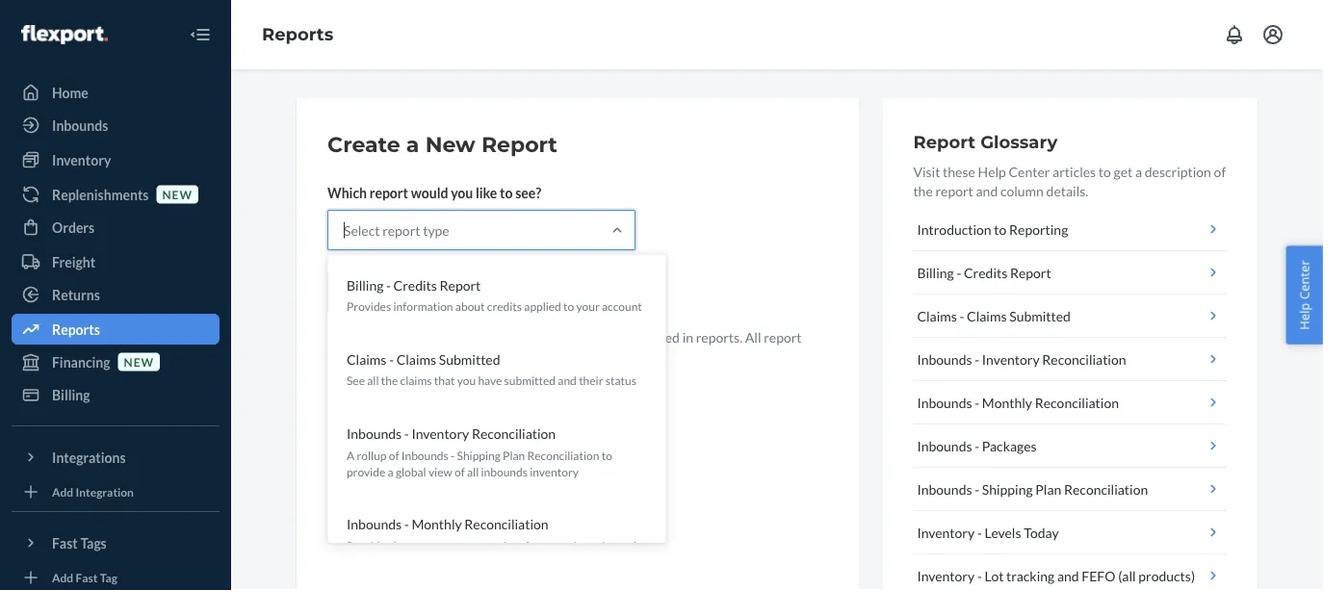 Task type: describe. For each thing, give the bounding box(es) containing it.
selected
[[563, 539, 605, 553]]

you inside claims - claims submitted see all the claims that you have submitted and their status
[[457, 374, 476, 388]]

and for column
[[976, 183, 998, 199]]

create report button
[[328, 274, 444, 312]]

fast inside dropdown button
[[52, 535, 78, 551]]

report for billing - credits report provides information about credits applied to your account
[[440, 277, 481, 293]]

a
[[347, 448, 355, 462]]

plan inside inbounds - inventory reconciliation a rollup of inbounds - shipping plan reconciliation to provide a global view of all inbounds inventory
[[503, 448, 525, 462]]

add integration link
[[12, 481, 220, 504]]

all inside claims - claims submitted see all the claims that you have submitted and their status
[[367, 374, 379, 388]]

shipping inside inbounds - shipping plan reconciliation button
[[982, 481, 1033, 498]]

inventory inside the inbounds - monthly reconciliation provides inventory movement data for any selected month
[[393, 539, 442, 553]]

inbounds - monthly reconciliation provides inventory movement data for any selected month
[[347, 516, 640, 553]]

0 horizontal spatial reports
[[52, 321, 100, 338]]

month
[[607, 539, 640, 553]]

- for inventory - lot tracking and fefo (all products)
[[978, 568, 982, 584]]

1 horizontal spatial reports link
[[262, 24, 333, 45]]

details.
[[1047, 183, 1089, 199]]

inbounds for inbounds - shipping plan reconciliation
[[917, 481, 972, 498]]

submitted for claims - claims submitted
[[1010, 308, 1071, 324]]

inventory inside inbounds - inventory reconciliation a rollup of inbounds - shipping plan reconciliation to provide a global view of all inbounds inventory
[[412, 426, 469, 442]]

home
[[52, 84, 88, 101]]

rollup
[[357, 448, 387, 462]]

products)
[[1139, 568, 1196, 584]]

to inside visit these help center articles to get a description of the report and column details.
[[1099, 163, 1111, 180]]

select
[[344, 222, 380, 238]]

provide
[[347, 465, 385, 479]]

report for select report type
[[383, 222, 420, 238]]

reflected
[[626, 329, 680, 345]]

description
[[1145, 163, 1212, 180]]

the inside claims - claims submitted see all the claims that you have submitted and their status
[[381, 374, 398, 388]]

tag
[[100, 571, 117, 585]]

articles
[[1053, 163, 1096, 180]]

introduction to reporting button
[[914, 208, 1227, 251]]

for inside the inbounds - monthly reconciliation provides inventory movement data for any selected month
[[525, 539, 540, 553]]

it may take up to 2 hours for new information to be reflected in reports. all report time fields are in universal time (utc).
[[328, 329, 802, 365]]

inventory up inbounds - monthly reconciliation
[[982, 351, 1040, 367]]

may
[[339, 329, 364, 345]]

report inside it may take up to 2 hours for new information to be reflected in reports. all report time fields are in universal time (utc).
[[764, 329, 802, 345]]

time
[[328, 348, 354, 365]]

a inside visit these help center articles to get a description of the report and column details.
[[1136, 163, 1142, 180]]

billing link
[[12, 380, 220, 410]]

account
[[602, 300, 642, 314]]

new inside it may take up to 2 hours for new information to be reflected in reports. all report time fields are in universal time (utc).
[[494, 329, 519, 345]]

center inside visit these help center articles to get a description of the report and column details.
[[1009, 163, 1050, 180]]

status
[[606, 374, 637, 388]]

see
[[347, 374, 365, 388]]

returns
[[52, 287, 100, 303]]

0 vertical spatial you
[[451, 184, 473, 201]]

select report type
[[344, 222, 449, 238]]

for inside it may take up to 2 hours for new information to be reflected in reports. all report time fields are in universal time (utc).
[[474, 329, 492, 345]]

fields
[[357, 348, 388, 365]]

(utc).
[[517, 348, 555, 365]]

help inside visit these help center articles to get a description of the report and column details.
[[978, 163, 1006, 180]]

to inside button
[[994, 221, 1007, 237]]

credits
[[487, 300, 522, 314]]

see?
[[515, 184, 541, 201]]

any
[[542, 539, 560, 553]]

movement
[[444, 539, 498, 553]]

up
[[395, 329, 410, 345]]

home link
[[12, 77, 220, 108]]

like
[[476, 184, 497, 201]]

0 vertical spatial in
[[683, 329, 694, 345]]

inventory for inventory
[[52, 152, 111, 168]]

data
[[501, 539, 523, 553]]

reconciliation for inbounds - monthly reconciliation
[[1035, 394, 1119, 411]]

lot
[[985, 568, 1004, 584]]

- for claims - claims submitted
[[960, 308, 965, 324]]

- for billing - credits report
[[957, 264, 962, 281]]

these
[[943, 163, 976, 180]]

information inside it may take up to 2 hours for new information to be reflected in reports. all report time fields are in universal time (utc).
[[522, 329, 592, 345]]

all
[[745, 329, 761, 345]]

claims - claims submitted button
[[914, 295, 1227, 338]]

new for replenishments
[[162, 187, 193, 201]]

- up view on the bottom left
[[451, 448, 455, 462]]

inbounds for inbounds - monthly reconciliation provides inventory movement data for any selected month
[[347, 516, 402, 533]]

add integration
[[52, 485, 134, 499]]

are
[[391, 348, 410, 365]]

inbounds for inbounds - packages
[[917, 438, 972, 454]]

create for create a new report
[[328, 131, 400, 157]]

returns link
[[12, 279, 220, 310]]

flexport logo image
[[21, 25, 108, 44]]

inbounds link
[[12, 110, 220, 141]]

visit
[[914, 163, 940, 180]]

today
[[1024, 524, 1059, 541]]

inventory for inventory - levels today
[[917, 524, 975, 541]]

inventory - levels today button
[[914, 511, 1227, 555]]

help center
[[1296, 260, 1313, 330]]

- for inbounds - inventory reconciliation a rollup of inbounds - shipping plan reconciliation to provide a global view of all inbounds inventory
[[404, 426, 409, 442]]

and inside button
[[1058, 568, 1079, 584]]

and for their
[[558, 374, 577, 388]]

freight
[[52, 254, 95, 270]]

integrations
[[52, 449, 126, 466]]

2 vertical spatial of
[[455, 465, 465, 479]]

fast inside "link"
[[76, 571, 98, 585]]

tags
[[80, 535, 107, 551]]

claims
[[400, 374, 432, 388]]

reports.
[[696, 329, 743, 345]]

billing for billing
[[52, 387, 90, 403]]

orders link
[[12, 212, 220, 243]]

reconciliation for inbounds - monthly reconciliation provides inventory movement data for any selected month
[[465, 516, 549, 533]]

inventory link
[[12, 144, 220, 175]]

0 horizontal spatial of
[[389, 448, 399, 462]]

visit these help center articles to get a description of the report and column details.
[[914, 163, 1226, 199]]

fefo
[[1082, 568, 1116, 584]]

inventory - lot tracking and fefo (all products) button
[[914, 555, 1227, 590]]

inbounds
[[481, 465, 528, 479]]

information inside billing - credits report provides information about credits applied to your account
[[393, 300, 453, 314]]

integration
[[76, 485, 134, 499]]

provides for inbounds
[[347, 539, 391, 553]]

to right like
[[500, 184, 513, 201]]

create a new report
[[328, 131, 558, 157]]

inbounds - inventory reconciliation
[[917, 351, 1127, 367]]

levels
[[985, 524, 1022, 541]]

take
[[366, 329, 392, 345]]

new for financing
[[124, 355, 154, 369]]

inbounds - inventory reconciliation a rollup of inbounds - shipping plan reconciliation to provide a global view of all inbounds inventory
[[347, 426, 612, 479]]

about
[[455, 300, 485, 314]]

1 horizontal spatial reports
[[262, 24, 333, 45]]

inventory - lot tracking and fefo (all products)
[[917, 568, 1196, 584]]

integrations button
[[12, 442, 220, 473]]

inventory inside inbounds - inventory reconciliation a rollup of inbounds - shipping plan reconciliation to provide a global view of all inbounds inventory
[[530, 465, 579, 479]]



Task type: vqa. For each thing, say whether or not it's contained in the screenshot.
Which report would you like to see?'s 'report'
yes



Task type: locate. For each thing, give the bounding box(es) containing it.
1 horizontal spatial credits
[[964, 264, 1008, 281]]

2 horizontal spatial a
[[1136, 163, 1142, 180]]

new
[[425, 131, 476, 157]]

plan up today at bottom right
[[1036, 481, 1062, 498]]

2 vertical spatial new
[[124, 355, 154, 369]]

billing down 'introduction'
[[917, 264, 954, 281]]

0 horizontal spatial submitted
[[439, 351, 500, 368]]

report inside button
[[1010, 264, 1052, 281]]

inventory - levels today
[[917, 524, 1059, 541]]

shipping
[[457, 448, 501, 462], [982, 481, 1033, 498]]

create for create report
[[344, 285, 386, 301]]

1 vertical spatial shipping
[[982, 481, 1033, 498]]

your
[[577, 300, 600, 314]]

2 vertical spatial and
[[1058, 568, 1079, 584]]

- left the 'lot'
[[978, 568, 982, 584]]

for
[[474, 329, 492, 345], [525, 539, 540, 553]]

- inside billing - credits report provides information about credits applied to your account
[[386, 277, 391, 293]]

1 horizontal spatial submitted
[[1010, 308, 1071, 324]]

reconciliation for inbounds - inventory reconciliation
[[1043, 351, 1127, 367]]

- right the fields
[[389, 351, 394, 368]]

reports
[[262, 24, 333, 45], [52, 321, 100, 338]]

time
[[485, 348, 515, 365]]

1 vertical spatial the
[[381, 374, 398, 388]]

you right that
[[457, 374, 476, 388]]

1 vertical spatial add
[[52, 571, 73, 585]]

0 vertical spatial reports link
[[262, 24, 333, 45]]

submitted up inbounds - inventory reconciliation
[[1010, 308, 1071, 324]]

inbounds
[[52, 117, 108, 133], [917, 351, 972, 367], [917, 394, 972, 411], [347, 426, 402, 442], [917, 438, 972, 454], [401, 448, 449, 462], [917, 481, 972, 498], [347, 516, 402, 533]]

submitted
[[1010, 308, 1071, 324], [439, 351, 500, 368]]

1 vertical spatial center
[[1296, 260, 1313, 300]]

shipping inside inbounds - inventory reconciliation a rollup of inbounds - shipping plan reconciliation to provide a global view of all inbounds inventory
[[457, 448, 501, 462]]

a right get
[[1136, 163, 1142, 180]]

for up the time
[[474, 329, 492, 345]]

the inside visit these help center articles to get a description of the report and column details.
[[914, 183, 933, 199]]

inbounds for inbounds - monthly reconciliation
[[917, 394, 972, 411]]

of right view on the bottom left
[[455, 465, 465, 479]]

report up 'about'
[[440, 277, 481, 293]]

monthly for inbounds - monthly reconciliation provides inventory movement data for any selected month
[[412, 516, 462, 533]]

applied
[[524, 300, 561, 314]]

1 horizontal spatial information
[[522, 329, 592, 345]]

1 horizontal spatial of
[[455, 465, 465, 479]]

0 horizontal spatial billing
[[52, 387, 90, 403]]

fast left tags at the bottom left of the page
[[52, 535, 78, 551]]

- for inbounds - monthly reconciliation
[[975, 394, 980, 411]]

a left 'global'
[[388, 465, 394, 479]]

which
[[328, 184, 367, 201]]

add for add fast tag
[[52, 571, 73, 585]]

- for inbounds - monthly reconciliation provides inventory movement data for any selected month
[[404, 516, 409, 533]]

provides inside the inbounds - monthly reconciliation provides inventory movement data for any selected month
[[347, 539, 391, 553]]

all inside inbounds - inventory reconciliation a rollup of inbounds - shipping plan reconciliation to provide a global view of all inbounds inventory
[[467, 465, 479, 479]]

orders
[[52, 219, 95, 236]]

inbounds - packages button
[[914, 425, 1227, 468]]

reconciliation
[[1043, 351, 1127, 367], [1035, 394, 1119, 411], [472, 426, 556, 442], [527, 448, 599, 462], [1064, 481, 1148, 498], [465, 516, 549, 533]]

0 horizontal spatial help
[[978, 163, 1006, 180]]

claims - claims submitted
[[917, 308, 1071, 324]]

a inside inbounds - inventory reconciliation a rollup of inbounds - shipping plan reconciliation to provide a global view of all inbounds inventory
[[388, 465, 394, 479]]

1 vertical spatial a
[[1136, 163, 1142, 180]]

0 horizontal spatial all
[[367, 374, 379, 388]]

and inside visit these help center articles to get a description of the report and column details.
[[976, 183, 998, 199]]

all right see
[[367, 374, 379, 388]]

0 vertical spatial reports
[[262, 24, 333, 45]]

1 vertical spatial submitted
[[439, 351, 500, 368]]

1 horizontal spatial all
[[467, 465, 479, 479]]

claims - claims submitted see all the claims that you have submitted and their status
[[347, 351, 637, 388]]

billing down financing
[[52, 387, 90, 403]]

plan
[[503, 448, 525, 462], [1036, 481, 1062, 498]]

1 horizontal spatial new
[[162, 187, 193, 201]]

a left new
[[406, 131, 419, 157]]

and left column
[[976, 183, 998, 199]]

1 horizontal spatial the
[[914, 183, 933, 199]]

- for inbounds - shipping plan reconciliation
[[975, 481, 980, 498]]

monthly inside button
[[982, 394, 1033, 411]]

2 horizontal spatial new
[[494, 329, 519, 345]]

create report
[[344, 285, 428, 301]]

0 vertical spatial fast
[[52, 535, 78, 551]]

view
[[429, 465, 452, 479]]

would
[[411, 184, 448, 201]]

report up select report type
[[370, 184, 408, 201]]

provides
[[347, 300, 391, 314], [347, 539, 391, 553]]

1 provides from the top
[[347, 300, 391, 314]]

credits up up
[[394, 277, 437, 293]]

report for which report would you like to see?
[[370, 184, 408, 201]]

all left inbounds
[[467, 465, 479, 479]]

to left "be"
[[594, 329, 607, 345]]

1 vertical spatial you
[[457, 374, 476, 388]]

report for create report
[[388, 285, 428, 301]]

1 vertical spatial create
[[344, 285, 386, 301]]

- inside the inbounds - monthly reconciliation provides inventory movement data for any selected month
[[404, 516, 409, 533]]

0 vertical spatial all
[[367, 374, 379, 388]]

inbounds inside the inbounds - monthly reconciliation provides inventory movement data for any selected month
[[347, 516, 402, 533]]

submitted inside claims - claims submitted see all the claims that you have submitted and their status
[[439, 351, 500, 368]]

help center button
[[1286, 246, 1323, 345]]

create up may
[[344, 285, 386, 301]]

0 horizontal spatial center
[[1009, 163, 1050, 180]]

a
[[406, 131, 419, 157], [1136, 163, 1142, 180], [388, 465, 394, 479]]

close navigation image
[[189, 23, 212, 46]]

credits inside billing - credits report provides information about credits applied to your account
[[394, 277, 437, 293]]

0 horizontal spatial monthly
[[412, 516, 462, 533]]

0 horizontal spatial reports link
[[12, 314, 220, 345]]

universal
[[426, 348, 483, 365]]

- down 'global'
[[404, 516, 409, 533]]

1 horizontal spatial help
[[1296, 303, 1313, 330]]

shipping down packages at the right of the page
[[982, 481, 1033, 498]]

2 horizontal spatial of
[[1214, 163, 1226, 180]]

fast
[[52, 535, 78, 551], [76, 571, 98, 585]]

information up 2
[[393, 300, 453, 314]]

1 vertical spatial in
[[413, 348, 424, 365]]

billing for billing - credits report
[[917, 264, 954, 281]]

2
[[427, 329, 435, 345]]

inbounds down inbounds - packages
[[917, 481, 972, 498]]

1 horizontal spatial a
[[406, 131, 419, 157]]

0 horizontal spatial new
[[124, 355, 154, 369]]

add inside "link"
[[52, 571, 73, 585]]

reports link
[[262, 24, 333, 45], [12, 314, 220, 345]]

submitted down the 'hours'
[[439, 351, 500, 368]]

monthly up movement
[[412, 516, 462, 533]]

inbounds - monthly reconciliation
[[917, 394, 1119, 411]]

0 horizontal spatial information
[[393, 300, 453, 314]]

2 horizontal spatial billing
[[917, 264, 954, 281]]

0 vertical spatial add
[[52, 485, 73, 499]]

report inside button
[[388, 285, 428, 301]]

be
[[609, 329, 624, 345]]

report down these
[[936, 183, 974, 199]]

inbounds - shipping plan reconciliation button
[[914, 468, 1227, 511]]

inbounds - packages
[[917, 438, 1037, 454]]

1 horizontal spatial center
[[1296, 260, 1313, 300]]

- inside button
[[978, 524, 982, 541]]

billing inside billing - credits report provides information about credits applied to your account
[[347, 277, 384, 293]]

fast tags button
[[12, 528, 220, 559]]

0 vertical spatial new
[[162, 187, 193, 201]]

inbounds down home
[[52, 117, 108, 133]]

add down the fast tags
[[52, 571, 73, 585]]

their
[[579, 374, 603, 388]]

1 vertical spatial information
[[522, 329, 592, 345]]

center
[[1009, 163, 1050, 180], [1296, 260, 1313, 300]]

0 vertical spatial provides
[[347, 300, 391, 314]]

you left like
[[451, 184, 473, 201]]

1 horizontal spatial for
[[525, 539, 540, 553]]

1 vertical spatial all
[[467, 465, 479, 479]]

-
[[957, 264, 962, 281], [386, 277, 391, 293], [960, 308, 965, 324], [975, 351, 980, 367], [389, 351, 394, 368], [975, 394, 980, 411], [404, 426, 409, 442], [975, 438, 980, 454], [451, 448, 455, 462], [975, 481, 980, 498], [404, 516, 409, 533], [978, 524, 982, 541], [978, 568, 982, 584]]

report left type
[[383, 222, 420, 238]]

in right are
[[413, 348, 424, 365]]

inbounds - inventory reconciliation button
[[914, 338, 1227, 381]]

credits
[[964, 264, 1008, 281], [394, 277, 437, 293]]

report
[[936, 183, 974, 199], [370, 184, 408, 201], [383, 222, 420, 238], [388, 285, 428, 301], [764, 329, 802, 345]]

0 vertical spatial submitted
[[1010, 308, 1071, 324]]

inbounds for inbounds - inventory reconciliation
[[917, 351, 972, 367]]

0 vertical spatial help
[[978, 163, 1006, 180]]

help inside button
[[1296, 303, 1313, 330]]

0 horizontal spatial a
[[388, 465, 394, 479]]

to left the 'your' at the bottom of page
[[564, 300, 574, 314]]

packages
[[982, 438, 1037, 454]]

fast tags
[[52, 535, 107, 551]]

0 horizontal spatial credits
[[394, 277, 437, 293]]

billing - credits report
[[917, 264, 1052, 281]]

0 vertical spatial inventory
[[530, 465, 579, 479]]

report inside billing - credits report provides information about credits applied to your account
[[440, 277, 481, 293]]

inbounds down claims - claims submitted
[[917, 351, 972, 367]]

- for billing - credits report provides information about credits applied to your account
[[386, 277, 391, 293]]

- inside claims - claims submitted see all the claims that you have submitted and their status
[[389, 351, 394, 368]]

to left reporting
[[994, 221, 1007, 237]]

the down visit
[[914, 183, 933, 199]]

inventory up view on the bottom left
[[412, 426, 469, 442]]

inbounds up 'global'
[[401, 448, 449, 462]]

for left any
[[525, 539, 540, 553]]

1 vertical spatial and
[[558, 374, 577, 388]]

inventory right inbounds
[[530, 465, 579, 479]]

report right all
[[764, 329, 802, 345]]

monthly
[[982, 394, 1033, 411], [412, 516, 462, 533]]

tracking
[[1007, 568, 1055, 584]]

the left "claims"
[[381, 374, 398, 388]]

0 horizontal spatial for
[[474, 329, 492, 345]]

0 vertical spatial for
[[474, 329, 492, 345]]

new up the time
[[494, 329, 519, 345]]

of
[[1214, 163, 1226, 180], [389, 448, 399, 462], [455, 465, 465, 479]]

in
[[683, 329, 694, 345], [413, 348, 424, 365]]

0 horizontal spatial in
[[413, 348, 424, 365]]

- for inventory - levels today
[[978, 524, 982, 541]]

glossary
[[981, 131, 1058, 152]]

inbounds down provide
[[347, 516, 402, 533]]

- down inbounds - packages
[[975, 481, 980, 498]]

- down billing - credits report
[[960, 308, 965, 324]]

to left 2
[[412, 329, 425, 345]]

inventory left levels
[[917, 524, 975, 541]]

1 vertical spatial fast
[[76, 571, 98, 585]]

- for inbounds - packages
[[975, 438, 980, 454]]

- down 'introduction'
[[957, 264, 962, 281]]

0 vertical spatial the
[[914, 183, 933, 199]]

add left integration
[[52, 485, 73, 499]]

inbounds left packages at the right of the page
[[917, 438, 972, 454]]

inventory up replenishments
[[52, 152, 111, 168]]

- up inbounds - packages
[[975, 394, 980, 411]]

which report would you like to see?
[[328, 184, 541, 201]]

it
[[328, 329, 337, 345]]

report for billing - credits report
[[1010, 264, 1052, 281]]

billing for billing - credits report provides information about credits applied to your account
[[347, 277, 384, 293]]

add fast tag
[[52, 571, 117, 585]]

to left get
[[1099, 163, 1111, 180]]

report inside visit these help center articles to get a description of the report and column details.
[[936, 183, 974, 199]]

inbounds inside button
[[917, 481, 972, 498]]

- down claims - claims submitted
[[975, 351, 980, 367]]

inbounds for inbounds
[[52, 117, 108, 133]]

provides up take
[[347, 300, 391, 314]]

inbounds - monthly reconciliation button
[[914, 381, 1227, 425]]

billing inside button
[[917, 264, 954, 281]]

monthly up packages at the right of the page
[[982, 394, 1033, 411]]

to inside billing - credits report provides information about credits applied to your account
[[564, 300, 574, 314]]

1 vertical spatial reports
[[52, 321, 100, 338]]

provides inside billing - credits report provides information about credits applied to your account
[[347, 300, 391, 314]]

- up take
[[386, 277, 391, 293]]

0 vertical spatial shipping
[[457, 448, 501, 462]]

provides for billing
[[347, 300, 391, 314]]

- left packages at the right of the page
[[975, 438, 980, 454]]

billing up may
[[347, 277, 384, 293]]

add fast tag link
[[12, 566, 220, 590]]

1 horizontal spatial shipping
[[982, 481, 1033, 498]]

global
[[396, 465, 426, 479]]

1 vertical spatial provides
[[347, 539, 391, 553]]

0 horizontal spatial inventory
[[393, 539, 442, 553]]

2 add from the top
[[52, 571, 73, 585]]

0 vertical spatial a
[[406, 131, 419, 157]]

submitted
[[504, 374, 556, 388]]

plan up inbounds
[[503, 448, 525, 462]]

column
[[1001, 183, 1044, 199]]

credits for billing - credits report
[[964, 264, 1008, 281]]

and left their at the bottom left
[[558, 374, 577, 388]]

2 horizontal spatial and
[[1058, 568, 1079, 584]]

inventory left movement
[[393, 539, 442, 553]]

billing - credits report button
[[914, 251, 1227, 295]]

- left levels
[[978, 524, 982, 541]]

new
[[162, 187, 193, 201], [494, 329, 519, 345], [124, 355, 154, 369]]

1 add from the top
[[52, 485, 73, 499]]

fast left tag at the left bottom of page
[[76, 571, 98, 585]]

monthly for inbounds - monthly reconciliation
[[982, 394, 1033, 411]]

- for claims - claims submitted see all the claims that you have submitted and their status
[[389, 351, 394, 368]]

to inside inbounds - inventory reconciliation a rollup of inbounds - shipping plan reconciliation to provide a global view of all inbounds inventory
[[602, 448, 612, 462]]

credits inside button
[[964, 264, 1008, 281]]

1 vertical spatial of
[[389, 448, 399, 462]]

0 horizontal spatial shipping
[[457, 448, 501, 462]]

shipping up inbounds
[[457, 448, 501, 462]]

0 vertical spatial and
[[976, 183, 998, 199]]

0 vertical spatial plan
[[503, 448, 525, 462]]

open account menu image
[[1262, 23, 1285, 46]]

0 vertical spatial create
[[328, 131, 400, 157]]

reconciliation inside button
[[1064, 481, 1148, 498]]

in left 'reports.'
[[683, 329, 694, 345]]

2 provides from the top
[[347, 539, 391, 553]]

of right rollup
[[389, 448, 399, 462]]

report down reporting
[[1010, 264, 1052, 281]]

0 horizontal spatial plan
[[503, 448, 525, 462]]

0 vertical spatial information
[[393, 300, 453, 314]]

1 vertical spatial help
[[1296, 303, 1313, 330]]

1 horizontal spatial and
[[976, 183, 998, 199]]

submitted inside button
[[1010, 308, 1071, 324]]

2 vertical spatial a
[[388, 465, 394, 479]]

1 vertical spatial inventory
[[393, 539, 442, 553]]

0 horizontal spatial the
[[381, 374, 398, 388]]

submitted for claims - claims submitted see all the claims that you have submitted and their status
[[439, 351, 500, 368]]

0 horizontal spatial and
[[558, 374, 577, 388]]

create inside button
[[344, 285, 386, 301]]

introduction to reporting
[[917, 221, 1069, 237]]

new up the "billing" link
[[124, 355, 154, 369]]

have
[[478, 374, 502, 388]]

of inside visit these help center articles to get a description of the report and column details.
[[1214, 163, 1226, 180]]

new up the 'orders' link
[[162, 187, 193, 201]]

report glossary
[[914, 131, 1058, 152]]

report for create a new report
[[482, 131, 558, 157]]

inventory for inventory - lot tracking and fefo (all products)
[[917, 568, 975, 584]]

type
[[423, 222, 449, 238]]

inventory inside button
[[917, 524, 975, 541]]

monthly inside the inbounds - monthly reconciliation provides inventory movement data for any selected month
[[412, 516, 462, 533]]

- up 'global'
[[404, 426, 409, 442]]

that
[[434, 374, 455, 388]]

reporting
[[1010, 221, 1069, 237]]

add for add integration
[[52, 485, 73, 499]]

you
[[451, 184, 473, 201], [457, 374, 476, 388]]

1 vertical spatial reports link
[[12, 314, 220, 345]]

inbounds - shipping plan reconciliation
[[917, 481, 1148, 498]]

1 horizontal spatial in
[[683, 329, 694, 345]]

- for inbounds - inventory reconciliation
[[975, 351, 980, 367]]

1 vertical spatial new
[[494, 329, 519, 345]]

1 vertical spatial monthly
[[412, 516, 462, 533]]

1 horizontal spatial monthly
[[982, 394, 1033, 411]]

center inside button
[[1296, 260, 1313, 300]]

(all
[[1118, 568, 1136, 584]]

get
[[1114, 163, 1133, 180]]

and left fefo
[[1058, 568, 1079, 584]]

of right description
[[1214, 163, 1226, 180]]

open notifications image
[[1223, 23, 1246, 46]]

report up see?
[[482, 131, 558, 157]]

1 horizontal spatial billing
[[347, 277, 384, 293]]

and inside claims - claims submitted see all the claims that you have submitted and their status
[[558, 374, 577, 388]]

credits for billing - credits report provides information about credits applied to your account
[[394, 277, 437, 293]]

to down the status
[[602, 448, 612, 462]]

report up up
[[388, 285, 428, 301]]

inbounds up rollup
[[347, 426, 402, 442]]

inventory left the 'lot'
[[917, 568, 975, 584]]

plan inside button
[[1036, 481, 1062, 498]]

to
[[1099, 163, 1111, 180], [500, 184, 513, 201], [994, 221, 1007, 237], [564, 300, 574, 314], [412, 329, 425, 345], [594, 329, 607, 345], [602, 448, 612, 462]]

1 vertical spatial for
[[525, 539, 540, 553]]

credits down introduction to reporting
[[964, 264, 1008, 281]]

1 horizontal spatial inventory
[[530, 465, 579, 479]]

create up which on the left top of page
[[328, 131, 400, 157]]

inbounds up inbounds - packages
[[917, 394, 972, 411]]

reconciliation for inbounds - inventory reconciliation a rollup of inbounds - shipping plan reconciliation to provide a global view of all inbounds inventory
[[472, 426, 556, 442]]

inbounds for inbounds - inventory reconciliation a rollup of inbounds - shipping plan reconciliation to provide a global view of all inbounds inventory
[[347, 426, 402, 442]]

1 horizontal spatial plan
[[1036, 481, 1062, 498]]

reconciliation inside the inbounds - monthly reconciliation provides inventory movement data for any selected month
[[465, 516, 549, 533]]

information up (utc).
[[522, 329, 592, 345]]

1 vertical spatial plan
[[1036, 481, 1062, 498]]

report up these
[[914, 131, 976, 152]]

0 vertical spatial monthly
[[982, 394, 1033, 411]]

replenishments
[[52, 186, 149, 203]]

0 vertical spatial center
[[1009, 163, 1050, 180]]

provides down provide
[[347, 539, 391, 553]]

0 vertical spatial of
[[1214, 163, 1226, 180]]



